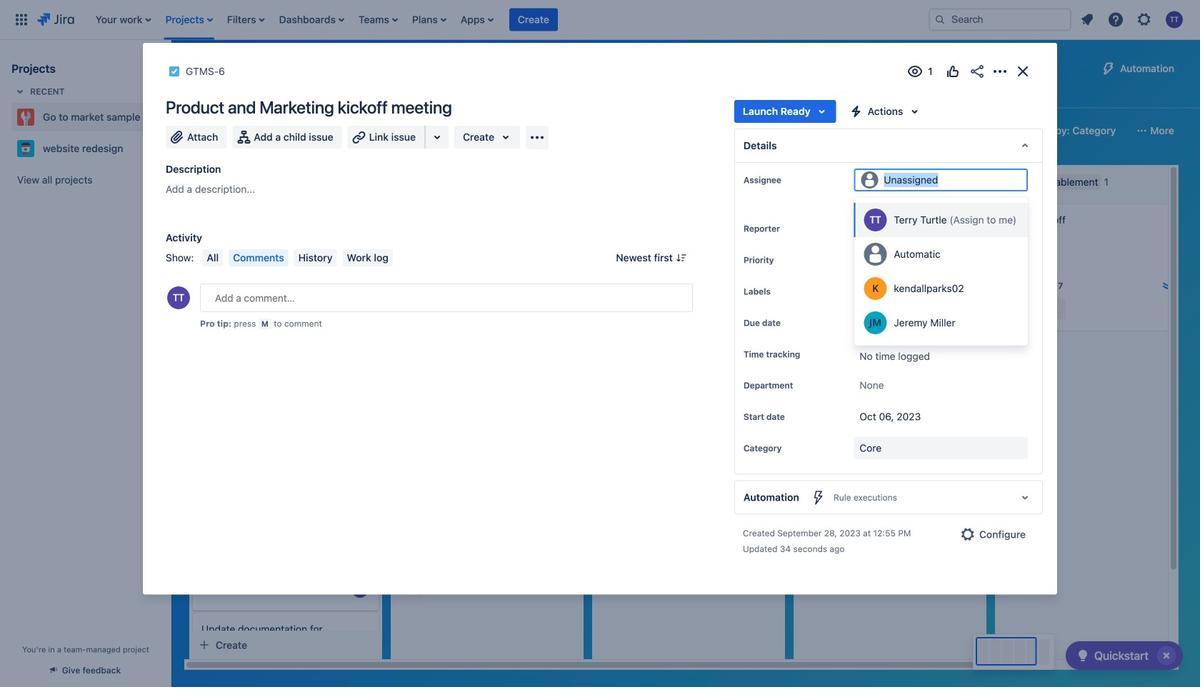 Task type: locate. For each thing, give the bounding box(es) containing it.
0 horizontal spatial show subtasks image
[[639, 306, 657, 323]]

tab list
[[180, 83, 954, 109]]

menu bar
[[200, 249, 396, 266]]

due date pin to top. only you can see pinned fields. image
[[784, 317, 795, 329]]

Search board text field
[[190, 121, 299, 141]]

eloisefrancis23 image
[[351, 297, 369, 314], [351, 455, 369, 472]]

done image
[[319, 300, 330, 311]]

8 list item from the left
[[509, 0, 558, 40]]

banner
[[0, 0, 1200, 40]]

1 vertical spatial eloisefrancis23 image
[[351, 455, 369, 472]]

list
[[88, 0, 917, 40], [1074, 7, 1192, 33]]

1 vertical spatial terry turtle image
[[351, 581, 369, 598]]

6 list item from the left
[[408, 0, 451, 40]]

Search field
[[929, 8, 1072, 31]]

dismiss quickstart image
[[1155, 644, 1178, 667]]

due date: 11 october 2023 image
[[204, 279, 216, 290], [204, 279, 216, 290]]

7 list item from the left
[[456, 0, 498, 40]]

jira image
[[37, 11, 74, 28], [37, 11, 74, 28]]

eloisefrancis23 image
[[956, 280, 973, 297]]

task image
[[169, 66, 180, 77], [201, 584, 213, 595]]

terry turtle image
[[553, 317, 570, 334], [351, 581, 369, 598]]

None text field
[[884, 173, 941, 187]]

due date: 06 december 2023 image
[[406, 299, 417, 310], [406, 299, 417, 310]]

0 vertical spatial low image
[[940, 283, 952, 294]]

done image
[[319, 300, 330, 311]]

add people image
[[404, 122, 421, 139]]

dialog
[[143, 43, 1057, 595]]

3 list item from the left
[[223, 0, 269, 40]]

show subtasks image
[[1043, 300, 1060, 317], [639, 306, 657, 323]]

copy link to issue image
[[222, 65, 234, 76]]

details element
[[734, 129, 1043, 163]]

0 vertical spatial eloisefrancis23 image
[[351, 297, 369, 314]]

vote options: no one has voted for this issue yet. image
[[944, 63, 962, 80]]

0 horizontal spatial low image
[[336, 584, 347, 595]]

low image
[[940, 283, 952, 294], [336, 584, 347, 595]]

1 horizontal spatial terry turtle image
[[553, 317, 570, 334]]

1 horizontal spatial low image
[[940, 283, 952, 294]]

None search field
[[929, 8, 1072, 31]]

list item
[[91, 0, 155, 40], [161, 0, 217, 40], [223, 0, 269, 40], [275, 0, 349, 40], [354, 0, 402, 40], [408, 0, 451, 40], [456, 0, 498, 40], [509, 0, 558, 40]]

collapse recent projects image
[[11, 83, 29, 100]]

4 list item from the left
[[275, 0, 349, 40]]

medium image
[[759, 286, 770, 297]]

1 horizontal spatial task image
[[201, 584, 213, 595]]

medium image
[[336, 300, 347, 311]]

1 vertical spatial task image
[[201, 584, 213, 595]]

search image
[[934, 14, 946, 25]]

primary element
[[9, 0, 917, 40]]

0 vertical spatial task image
[[169, 66, 180, 77]]

1 vertical spatial low image
[[336, 584, 347, 595]]

reporter pin to top. only you can see pinned fields. image
[[783, 223, 794, 234]]

show subtasks image
[[235, 323, 252, 340]]



Task type: describe. For each thing, give the bounding box(es) containing it.
automation element
[[734, 480, 1043, 515]]

0 horizontal spatial terry turtle image
[[351, 581, 369, 598]]

1 horizontal spatial show subtasks image
[[1043, 300, 1060, 317]]

link web pages and more image
[[429, 129, 446, 146]]

task image
[[201, 300, 213, 311]]

labels pin to top. only you can see pinned fields. image
[[774, 286, 785, 297]]

sales enablement element
[[1014, 174, 1101, 190]]

2 list item from the left
[[161, 0, 217, 40]]

1 eloisefrancis23 image from the top
[[351, 297, 369, 314]]

2 eloisefrancis23 image from the top
[[351, 455, 369, 472]]

0 horizontal spatial list
[[88, 0, 917, 40]]

0 horizontal spatial task image
[[169, 66, 180, 77]]

1 horizontal spatial list
[[1074, 7, 1192, 33]]

department pin to top. only you can see pinned fields. image
[[796, 380, 807, 391]]

0 vertical spatial terry turtle image
[[553, 317, 570, 334]]

5 list item from the left
[[354, 0, 402, 40]]

add app image
[[529, 129, 546, 146]]

assignee pin to top. only you can see pinned fields. image
[[784, 174, 796, 186]]

1 list item from the left
[[91, 0, 155, 40]]

check image
[[1074, 647, 1091, 664]]

actions image
[[992, 63, 1009, 80]]

automation image
[[1100, 60, 1117, 77]]

lowest image
[[1162, 280, 1173, 291]]

content creation element
[[208, 174, 291, 190]]

close image
[[1014, 63, 1032, 80]]

Add a comment… field
[[200, 284, 693, 312]]



Task type: vqa. For each thing, say whether or not it's contained in the screenshot.
the Go inside "CONDUCT USER INTERVIEWS FOR FEEDBACK GTMS-15 · GO TO MARKET SAMPLE"
no



